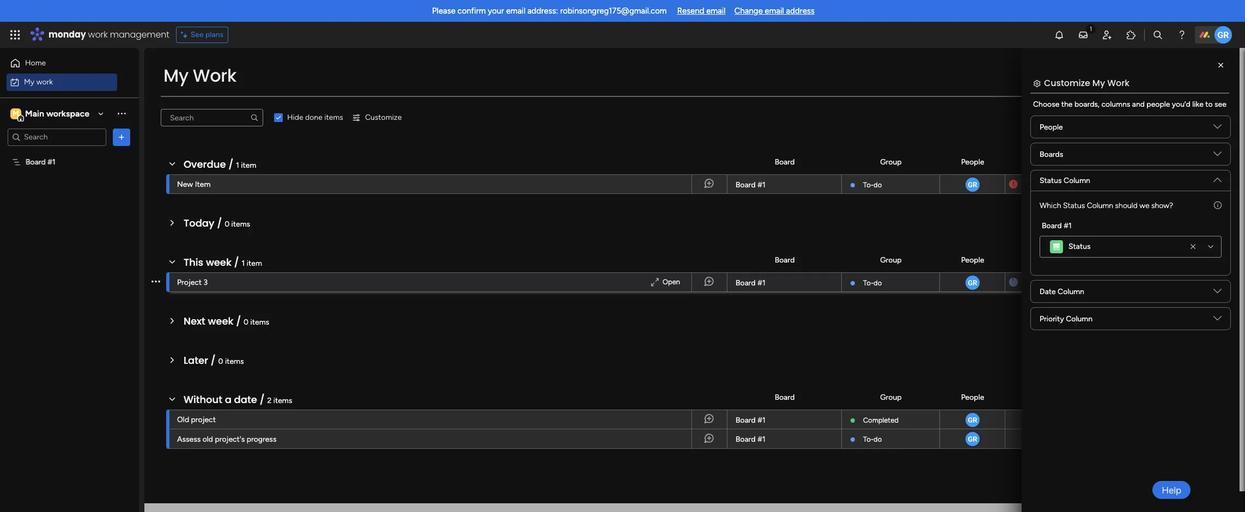 Task type: vqa. For each thing, say whether or not it's contained in the screenshot.
GROUP related to 1
yes



Task type: locate. For each thing, give the bounding box(es) containing it.
see
[[1215, 100, 1227, 109]]

3 email from the left
[[765, 6, 784, 16]]

email right the resend
[[707, 6, 726, 16]]

confirm
[[458, 6, 486, 16]]

workspace
[[46, 108, 89, 119]]

#1 for board #1 group
[[1064, 221, 1072, 231]]

group for item
[[880, 157, 902, 167]]

my for my work
[[164, 63, 189, 88]]

column for status column
[[1064, 176, 1091, 185]]

None search field
[[161, 109, 263, 126]]

1 vertical spatial to-do
[[863, 279, 882, 287]]

customize my work
[[1044, 77, 1130, 89]]

dapulse dropdown down arrow image for status column
[[1214, 172, 1222, 184]]

1 to-do from the top
[[863, 181, 882, 189]]

old
[[177, 415, 189, 425]]

inbox image
[[1078, 29, 1089, 40]]

board #1 heading
[[1042, 220, 1072, 232]]

my down home
[[24, 77, 34, 86]]

to-do for assess old project's progress
[[863, 435, 882, 444]]

v2 info image
[[1214, 200, 1222, 211]]

board #1 for 4th board #1 link from the top of the page
[[736, 435, 766, 444]]

0 vertical spatial customize
[[1044, 77, 1091, 89]]

people for 1
[[961, 255, 985, 265]]

2 board #1 link from the top
[[734, 273, 835, 293]]

do for new item
[[874, 181, 882, 189]]

Filter dashboard by text search field
[[161, 109, 263, 126]]

nov for nov 23
[[1032, 278, 1045, 286]]

my work
[[164, 63, 237, 88]]

0 horizontal spatial my
[[24, 77, 34, 86]]

my for my work
[[24, 77, 34, 86]]

work down home
[[36, 77, 53, 86]]

3 dapulse dropdown down arrow image from the top
[[1214, 172, 1222, 184]]

board #1
[[26, 157, 55, 167], [736, 180, 766, 190], [1042, 221, 1072, 231], [736, 279, 766, 288], [736, 416, 766, 425], [736, 435, 766, 444]]

next
[[184, 314, 205, 328]]

week for this
[[206, 256, 232, 269]]

2 vertical spatial do
[[874, 435, 882, 444]]

dapulse dropdown down arrow image
[[1214, 123, 1222, 135], [1214, 150, 1222, 162], [1214, 172, 1222, 184], [1214, 287, 1222, 300], [1214, 314, 1222, 327]]

1 vertical spatial do
[[874, 279, 882, 287]]

0 inside today / 0 items
[[225, 220, 230, 229]]

1 vertical spatial 1
[[242, 259, 245, 268]]

board #1 list box
[[0, 150, 139, 318]]

boards,
[[1075, 100, 1100, 109]]

5 dapulse dropdown down arrow image from the top
[[1214, 314, 1222, 327]]

/ right this
[[234, 256, 239, 269]]

1 horizontal spatial work
[[88, 28, 108, 41]]

0 right later
[[218, 357, 223, 366]]

show?
[[1152, 201, 1173, 210]]

0 horizontal spatial 1
[[236, 161, 239, 170]]

1 vertical spatial 0
[[244, 318, 249, 327]]

item inside overdue / 1 item
[[241, 161, 256, 170]]

3 to-do from the top
[[863, 435, 882, 444]]

1 greg robinson image from the top
[[964, 412, 981, 428]]

0
[[225, 220, 230, 229], [244, 318, 249, 327], [218, 357, 223, 366]]

greg robinson image
[[964, 412, 981, 428], [964, 431, 981, 447]]

0 vertical spatial 0
[[225, 220, 230, 229]]

project
[[177, 278, 202, 287]]

2 email from the left
[[707, 6, 726, 16]]

2 group from the top
[[880, 255, 902, 265]]

board #1 inside group
[[1042, 221, 1072, 231]]

project 3
[[177, 278, 208, 287]]

customize for customize my work
[[1044, 77, 1091, 89]]

do
[[874, 181, 882, 189], [874, 279, 882, 287], [874, 435, 882, 444]]

2 to-do from the top
[[863, 279, 882, 287]]

week up 3
[[206, 256, 232, 269]]

board inside list box
[[26, 157, 46, 167]]

main content containing overdue /
[[144, 48, 1240, 512]]

you'd
[[1172, 100, 1191, 109]]

item inside this week / 1 item
[[247, 259, 262, 268]]

2 vertical spatial to-
[[863, 435, 874, 444]]

my inside 'my work' button
[[24, 77, 34, 86]]

0 right today
[[225, 220, 230, 229]]

0 vertical spatial group
[[880, 157, 902, 167]]

3 group from the top
[[880, 393, 902, 402]]

work inside button
[[36, 77, 53, 86]]

new
[[177, 180, 193, 189]]

date up nov 21
[[1036, 157, 1052, 167]]

0 up later / 0 items
[[244, 318, 249, 327]]

column left should
[[1087, 201, 1114, 210]]

search everything image
[[1153, 29, 1164, 40]]

1 vertical spatial to-
[[863, 279, 874, 287]]

workspace options image
[[116, 108, 127, 119]]

email for resend email
[[707, 6, 726, 16]]

column down date column
[[1066, 314, 1093, 323]]

0 vertical spatial greg robinson image
[[964, 412, 981, 428]]

choose the boards, columns and people you'd like to see
[[1033, 100, 1227, 109]]

change email address
[[735, 6, 815, 16]]

work down plans
[[193, 63, 237, 88]]

work for my
[[36, 77, 53, 86]]

3 to- from the top
[[863, 435, 874, 444]]

later / 0 items
[[184, 354, 244, 367]]

0 horizontal spatial customize
[[365, 113, 402, 122]]

open
[[663, 278, 680, 286]]

people for item
[[961, 157, 985, 167]]

date column
[[1040, 287, 1085, 296]]

people
[[1040, 122, 1063, 132], [961, 157, 985, 167], [961, 255, 985, 265], [961, 393, 985, 402]]

0 vertical spatial greg robinson image
[[1215, 26, 1232, 44]]

work up columns
[[1108, 77, 1130, 89]]

0 vertical spatial date
[[1036, 157, 1052, 167]]

#1 for second board #1 link from the top of the page
[[758, 279, 766, 288]]

#1
[[48, 157, 55, 167], [758, 180, 766, 190], [1064, 221, 1072, 231], [758, 279, 766, 288], [758, 416, 766, 425], [758, 435, 766, 444]]

group for /
[[880, 393, 902, 402]]

1 vertical spatial priority
[[1184, 255, 1209, 265]]

items
[[324, 113, 343, 122], [231, 220, 250, 229], [250, 318, 269, 327], [225, 357, 244, 366], [273, 396, 292, 406]]

see plans button
[[176, 27, 228, 43]]

search image
[[250, 113, 259, 122]]

items inside later / 0 items
[[225, 357, 244, 366]]

1 horizontal spatial 0
[[225, 220, 230, 229]]

overdue
[[184, 158, 226, 171]]

work
[[193, 63, 237, 88], [1108, 77, 1130, 89]]

2 vertical spatial group
[[880, 393, 902, 402]]

my up boards, at right top
[[1093, 77, 1105, 89]]

1 vertical spatial item
[[247, 259, 262, 268]]

email right your
[[506, 6, 526, 16]]

1 do from the top
[[874, 181, 882, 189]]

1 horizontal spatial email
[[707, 6, 726, 16]]

boards
[[1040, 150, 1064, 159]]

board inside heading
[[1042, 221, 1062, 231]]

1 vertical spatial week
[[208, 314, 234, 328]]

1 vertical spatial work
[[36, 77, 53, 86]]

4 dapulse dropdown down arrow image from the top
[[1214, 287, 1222, 300]]

new item
[[177, 180, 211, 189]]

0 vertical spatial 1
[[236, 161, 239, 170]]

2 horizontal spatial email
[[765, 6, 784, 16]]

2 vertical spatial to-do
[[863, 435, 882, 444]]

1 horizontal spatial 1
[[242, 259, 245, 268]]

change email address link
[[735, 6, 815, 16]]

3
[[204, 278, 208, 287]]

column right 21
[[1064, 176, 1091, 185]]

0 vertical spatial priority
[[1184, 157, 1209, 167]]

priority for 1
[[1184, 157, 1209, 167]]

column
[[1064, 176, 1091, 185], [1087, 201, 1114, 210], [1058, 287, 1085, 296], [1066, 314, 1093, 323]]

/ right today
[[217, 216, 222, 230]]

0 vertical spatial work
[[88, 28, 108, 41]]

to-do
[[863, 181, 882, 189], [863, 279, 882, 287], [863, 435, 882, 444]]

#1 inside list box
[[48, 157, 55, 167]]

1 dapulse dropdown down arrow image from the top
[[1214, 123, 1222, 135]]

#1 inside heading
[[1064, 221, 1072, 231]]

we
[[1140, 201, 1150, 210]]

email
[[506, 6, 526, 16], [707, 6, 726, 16], [765, 6, 784, 16]]

1 vertical spatial group
[[880, 255, 902, 265]]

old
[[203, 435, 213, 444]]

0 horizontal spatial email
[[506, 6, 526, 16]]

option
[[0, 152, 139, 154]]

my
[[164, 63, 189, 88], [1093, 77, 1105, 89], [24, 77, 34, 86]]

0 horizontal spatial 0
[[218, 357, 223, 366]]

date for 1
[[1036, 157, 1052, 167]]

0 inside next week / 0 items
[[244, 318, 249, 327]]

next week / 0 items
[[184, 314, 269, 328]]

item
[[241, 161, 256, 170], [247, 259, 262, 268]]

later
[[184, 354, 208, 367]]

3 do from the top
[[874, 435, 882, 444]]

board #1 for 3rd board #1 link from the top of the page
[[736, 416, 766, 425]]

1 down today / 0 items
[[242, 259, 245, 268]]

people
[[1147, 100, 1170, 109]]

status
[[1109, 157, 1131, 167], [1040, 176, 1062, 185], [1063, 201, 1085, 210], [1069, 242, 1091, 251], [1109, 255, 1131, 265]]

0 vertical spatial do
[[874, 181, 882, 189]]

1 inside overdue / 1 item
[[236, 161, 239, 170]]

date up nov 23
[[1036, 255, 1052, 265]]

dapulse dropdown down arrow image for people
[[1214, 123, 1222, 135]]

0 vertical spatial to-do
[[863, 181, 882, 189]]

to-
[[863, 181, 874, 189], [863, 279, 874, 287], [863, 435, 874, 444]]

robinsongreg175@gmail.com
[[560, 6, 667, 16]]

1 vertical spatial customize
[[365, 113, 402, 122]]

work
[[88, 28, 108, 41], [36, 77, 53, 86]]

2 vertical spatial 0
[[218, 357, 223, 366]]

2 vertical spatial greg robinson image
[[964, 275, 981, 291]]

to- for new item
[[863, 181, 874, 189]]

1
[[236, 161, 239, 170], [242, 259, 245, 268]]

week
[[206, 256, 232, 269], [208, 314, 234, 328]]

board #1 for fourth board #1 link from the bottom of the page
[[736, 180, 766, 190]]

/ left 2
[[260, 393, 265, 407]]

4 board #1 link from the top
[[734, 429, 835, 449]]

0 vertical spatial item
[[241, 161, 256, 170]]

nov left the 23
[[1032, 278, 1045, 286]]

plans
[[206, 30, 224, 39]]

2 dapulse dropdown down arrow image from the top
[[1214, 150, 1222, 162]]

nov left 21
[[1033, 180, 1046, 188]]

/
[[228, 158, 234, 171], [217, 216, 222, 230], [234, 256, 239, 269], [236, 314, 241, 328], [211, 354, 216, 367], [260, 393, 265, 407]]

1 horizontal spatial my
[[164, 63, 189, 88]]

2 to- from the top
[[863, 279, 874, 287]]

greg robinson image
[[1215, 26, 1232, 44], [964, 177, 981, 193], [964, 275, 981, 291]]

my down see plans button
[[164, 63, 189, 88]]

0 vertical spatial to-
[[863, 181, 874, 189]]

this
[[184, 256, 203, 269]]

assess old project's progress
[[177, 435, 277, 444]]

group
[[880, 157, 902, 167], [880, 255, 902, 265], [880, 393, 902, 402]]

1 vertical spatial greg robinson image
[[964, 431, 981, 447]]

resend email
[[677, 6, 726, 16]]

1 horizontal spatial customize
[[1044, 77, 1091, 89]]

0 vertical spatial nov
[[1033, 180, 1046, 188]]

0 inside later / 0 items
[[218, 357, 223, 366]]

board #1 link
[[734, 175, 835, 195], [734, 273, 835, 293], [734, 410, 835, 430], [734, 429, 835, 449]]

2 horizontal spatial 0
[[244, 318, 249, 327]]

1 right overdue
[[236, 161, 239, 170]]

date down the 23
[[1040, 287, 1056, 296]]

email right change
[[765, 6, 784, 16]]

main content
[[144, 48, 1240, 512]]

work for monday
[[88, 28, 108, 41]]

1 vertical spatial date
[[1036, 255, 1052, 265]]

invite members image
[[1102, 29, 1113, 40]]

nov for nov 21
[[1033, 180, 1046, 188]]

customize inside 'button'
[[365, 113, 402, 122]]

0 vertical spatial week
[[206, 256, 232, 269]]

1 to- from the top
[[863, 181, 874, 189]]

board #1 for board #1 group
[[1042, 221, 1072, 231]]

/ right next
[[236, 314, 241, 328]]

completed
[[863, 416, 899, 425]]

work right monday
[[88, 28, 108, 41]]

1 group from the top
[[880, 157, 902, 167]]

apps image
[[1126, 29, 1137, 40]]

column up priority column
[[1058, 287, 1085, 296]]

choose
[[1033, 100, 1060, 109]]

#1 for fourth board #1 link from the bottom of the page
[[758, 180, 766, 190]]

1 vertical spatial nov
[[1032, 278, 1045, 286]]

week right next
[[208, 314, 234, 328]]

priority
[[1184, 157, 1209, 167], [1184, 255, 1209, 265], [1040, 314, 1064, 323]]

2 horizontal spatial my
[[1093, 77, 1105, 89]]

0 horizontal spatial work
[[36, 77, 53, 86]]



Task type: describe. For each thing, give the bounding box(es) containing it.
without
[[184, 393, 222, 407]]

workspace selection element
[[10, 107, 91, 121]]

today / 0 items
[[184, 216, 250, 230]]

0 horizontal spatial work
[[193, 63, 237, 88]]

without a date / 2 items
[[184, 393, 292, 407]]

board #1 group
[[1040, 220, 1222, 258]]

0 for today /
[[225, 220, 230, 229]]

date
[[234, 393, 257, 407]]

open button
[[648, 276, 683, 289]]

nov 23
[[1032, 278, 1055, 286]]

this week / 1 item
[[184, 256, 262, 269]]

management
[[110, 28, 169, 41]]

2 do from the top
[[874, 279, 882, 287]]

2 vertical spatial date
[[1040, 287, 1056, 296]]

column for priority column
[[1066, 314, 1093, 323]]

dapulse dropdown down arrow image for priority column
[[1214, 314, 1222, 327]]

customize button
[[348, 109, 406, 126]]

help button
[[1153, 481, 1191, 499]]

address:
[[528, 6, 558, 16]]

my work button
[[7, 73, 117, 91]]

help
[[1162, 485, 1182, 496]]

monday work management
[[49, 28, 169, 41]]

dapulse dropdown down arrow image for boards
[[1214, 150, 1222, 162]]

your
[[488, 6, 504, 16]]

v2 overdue deadline image
[[1009, 179, 1018, 189]]

progress
[[247, 435, 277, 444]]

select product image
[[10, 29, 21, 40]]

items inside without a date / 2 items
[[273, 396, 292, 406]]

people for /
[[961, 393, 985, 402]]

options image
[[116, 132, 127, 143]]

nov 21
[[1033, 180, 1054, 188]]

m
[[13, 109, 19, 118]]

1 email from the left
[[506, 6, 526, 16]]

/ right later
[[211, 354, 216, 367]]

resend
[[677, 6, 705, 16]]

which status column should we show?
[[1040, 201, 1173, 210]]

#1 for 3rd board #1 link from the top of the page
[[758, 416, 766, 425]]

customize for customize
[[365, 113, 402, 122]]

project's
[[215, 435, 245, 444]]

and
[[1132, 100, 1145, 109]]

columns
[[1102, 100, 1131, 109]]

Search in workspace field
[[23, 131, 91, 143]]

notifications image
[[1054, 29, 1065, 40]]

resend email link
[[677, 6, 726, 16]]

address
[[786, 6, 815, 16]]

change
[[735, 6, 763, 16]]

do for assess old project's progress
[[874, 435, 882, 444]]

priority for /
[[1184, 255, 1209, 265]]

group for 1
[[880, 255, 902, 265]]

1 inside this week / 1 item
[[242, 259, 245, 268]]

should
[[1115, 201, 1138, 210]]

see plans
[[191, 30, 224, 39]]

main
[[25, 108, 44, 119]]

hide done items
[[287, 113, 343, 122]]

column for date column
[[1058, 287, 1085, 296]]

1 board #1 link from the top
[[734, 175, 835, 195]]

to-do for new item
[[863, 181, 882, 189]]

board #1 for second board #1 link from the top of the page
[[736, 279, 766, 288]]

1 vertical spatial greg robinson image
[[964, 177, 981, 193]]

items inside next week / 0 items
[[250, 318, 269, 327]]

status column
[[1040, 176, 1091, 185]]

assess
[[177, 435, 201, 444]]

email for change email address
[[765, 6, 784, 16]]

medium
[[1182, 278, 1210, 287]]

help image
[[1177, 29, 1188, 40]]

hide
[[287, 113, 303, 122]]

today
[[184, 216, 214, 230]]

1 horizontal spatial work
[[1108, 77, 1130, 89]]

which
[[1040, 201, 1061, 210]]

/ right overdue
[[228, 158, 234, 171]]

1 image
[[1086, 22, 1096, 35]]

board #1 inside list box
[[26, 157, 55, 167]]

workspace image
[[10, 108, 21, 120]]

2 vertical spatial priority
[[1040, 314, 1064, 323]]

monday
[[49, 28, 86, 41]]

the
[[1062, 100, 1073, 109]]

2
[[267, 396, 272, 406]]

see
[[191, 30, 204, 39]]

my work
[[24, 77, 53, 86]]

week for next
[[208, 314, 234, 328]]

project
[[191, 415, 216, 425]]

old project
[[177, 415, 216, 425]]

home
[[25, 58, 46, 68]]

to- for assess old project's progress
[[863, 435, 874, 444]]

21
[[1048, 180, 1054, 188]]

home button
[[7, 55, 117, 72]]

items inside today / 0 items
[[231, 220, 250, 229]]

done
[[305, 113, 323, 122]]

2 greg robinson image from the top
[[964, 431, 981, 447]]

main workspace
[[25, 108, 89, 119]]

dapulse dropdown down arrow image for date column
[[1214, 287, 1222, 300]]

like
[[1193, 100, 1204, 109]]

3 board #1 link from the top
[[734, 410, 835, 430]]

date for /
[[1036, 255, 1052, 265]]

23
[[1047, 278, 1055, 286]]

please
[[432, 6, 456, 16]]

priority column
[[1040, 314, 1093, 323]]

to
[[1206, 100, 1213, 109]]

a
[[225, 393, 232, 407]]

please confirm your email address: robinsongreg175@gmail.com
[[432, 6, 667, 16]]

status inside board #1 group
[[1069, 242, 1091, 251]]

overdue / 1 item
[[184, 158, 256, 171]]

0 for later /
[[218, 357, 223, 366]]

#1 for 4th board #1 link from the top of the page
[[758, 435, 766, 444]]

item
[[195, 180, 211, 189]]



